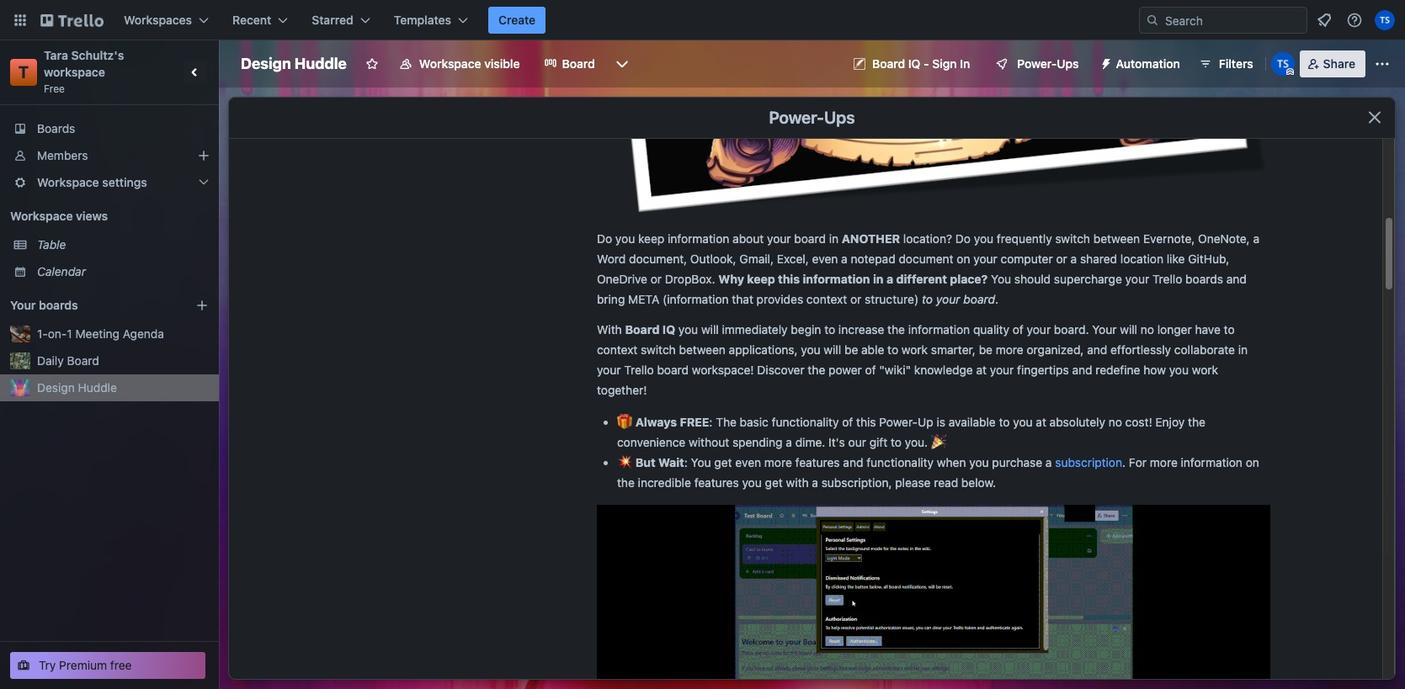 Task type: describe. For each thing, give the bounding box(es) containing it.
0 horizontal spatial design huddle
[[37, 381, 117, 395]]

calendar link
[[37, 264, 209, 280]]

tara schultz (taraschultz7) image
[[1375, 10, 1395, 30]]

members link
[[0, 142, 219, 169]]

1-on-1 meeting agenda
[[37, 327, 164, 341]]

1 vertical spatial design
[[37, 381, 75, 395]]

customize views image
[[614, 56, 630, 72]]

and up redefine at the bottom right of the page
[[1087, 343, 1107, 357]]

the inside the . for more information on the incredible features you get with a subscription, please read below.
[[617, 476, 635, 490]]

increase
[[838, 323, 884, 337]]

absolutely
[[1050, 415, 1105, 430]]

to your board .
[[922, 293, 999, 307]]

board down meta
[[625, 323, 660, 337]]

no for will
[[1141, 323, 1154, 337]]

workspace for workspace views
[[10, 209, 73, 223]]

information for for
[[1181, 456, 1243, 470]]

sign
[[932, 56, 957, 71]]

a right purchase
[[1046, 456, 1052, 470]]

to right gift
[[891, 436, 902, 450]]

1 do from the left
[[597, 232, 612, 246]]

"wiki"
[[879, 363, 911, 378]]

0 horizontal spatial work
[[902, 343, 928, 357]]

you inside location? do you frequently switch between evernote, onenote, a word document, outlook, gmail, excel, even a notepad document on your computer or a shared location like github, onedrive or dropbox.
[[974, 232, 994, 246]]

up
[[918, 415, 933, 430]]

no for absolutely
[[1109, 415, 1122, 430]]

power-ups button
[[984, 51, 1089, 77]]

try premium free button
[[10, 652, 205, 679]]

templates button
[[384, 7, 478, 34]]

your inside you should supercharge your trello boards and bring meta (information that provides context or structure)
[[1125, 272, 1149, 287]]

on-
[[48, 327, 67, 341]]

the down "structure)"
[[888, 323, 905, 337]]

to right begin
[[824, 323, 835, 337]]

why keep this information in a different place?
[[718, 272, 988, 287]]

ups inside 'button'
[[1057, 56, 1079, 71]]

location?
[[903, 232, 952, 246]]

0 vertical spatial in
[[829, 232, 839, 246]]

get inside the . for more information on the incredible features you get with a subscription, please read below.
[[765, 476, 783, 490]]

board iq - sign in icon image
[[854, 58, 865, 70]]

1-
[[37, 327, 48, 341]]

applications,
[[729, 343, 798, 357]]

0 vertical spatial your
[[10, 298, 36, 312]]

power- inside : the basic functionality of this power-up is available to you at absolutely no cost! enjoy the convenience without spending a dime. it's our gift to you. 🎉
[[879, 415, 918, 430]]

your up 'together!'
[[597, 363, 621, 378]]

image.png image
[[597, 506, 1270, 690]]

convenience
[[617, 436, 686, 450]]

you down "(information"
[[678, 323, 698, 337]]

0 horizontal spatial will
[[701, 323, 719, 337]]

a up "why keep this information in a different place?"
[[841, 252, 848, 266]]

together!
[[597, 383, 647, 398]]

functionality inside : the basic functionality of this power-up is available to you at absolutely no cost! enjoy the convenience without spending a dime. it's our gift to you. 🎉
[[772, 415, 839, 430]]

effortlessly
[[1111, 343, 1171, 357]]

a inside : the basic functionality of this power-up is available to you at absolutely no cost! enjoy the convenience without spending a dime. it's our gift to you. 🎉
[[786, 436, 792, 450]]

dime.
[[795, 436, 825, 450]]

do you keep information about your board in another
[[597, 232, 900, 246]]

always
[[635, 415, 677, 430]]

💥 but wait : you get even more features and functionality when you purchase a subscription
[[617, 456, 1122, 470]]

: the basic functionality of this power-up is available to you at absolutely no cost! enjoy the convenience without spending a dime. it's our gift to you. 🎉
[[617, 415, 1206, 450]]

to right have at the top right
[[1224, 323, 1235, 337]]

you inside you should supercharge your trello boards and bring meta (information that provides context or structure)
[[991, 272, 1011, 287]]

you up below.
[[969, 456, 989, 470]]

1 horizontal spatial will
[[824, 343, 841, 357]]

🎉
[[931, 436, 946, 450]]

workspace navigation collapse icon image
[[184, 61, 207, 84]]

without
[[689, 436, 729, 450]]

the
[[716, 415, 737, 430]]

like
[[1167, 252, 1185, 266]]

0 vertical spatial or
[[1056, 252, 1067, 266]]

should
[[1014, 272, 1051, 287]]

0 horizontal spatial more
[[764, 456, 792, 470]]

0 horizontal spatial you
[[691, 456, 711, 470]]

onenote,
[[1198, 232, 1250, 246]]

information for keep
[[803, 272, 870, 287]]

wait
[[658, 456, 684, 470]]

at inside : the basic functionality of this power-up is available to you at absolutely no cost! enjoy the convenience without spending a dime. it's our gift to you. 🎉
[[1036, 415, 1046, 430]]

free
[[110, 658, 132, 673]]

1 vertical spatial board
[[963, 293, 995, 307]]

0 vertical spatial of
[[1013, 323, 1024, 337]]

0 vertical spatial keep
[[638, 232, 664, 246]]

or inside you should supercharge your trello boards and bring meta (information that provides context or structure)
[[850, 293, 862, 307]]

2 be from the left
[[979, 343, 993, 357]]

subscription link
[[1055, 456, 1122, 470]]

tara schultz's workspace free
[[44, 48, 127, 95]]

do inside location? do you frequently switch between evernote, onenote, a word document, outlook, gmail, excel, even a notepad document on your computer or a shared location like github, onedrive or dropbox.
[[955, 232, 971, 246]]

show menu image
[[1374, 56, 1391, 72]]

visible
[[484, 56, 520, 71]]

document
[[899, 252, 954, 266]]

filters button
[[1194, 51, 1258, 77]]

Board name text field
[[232, 51, 355, 77]]

your up organized,
[[1027, 323, 1051, 337]]

smarter,
[[931, 343, 976, 357]]

1 vertical spatial or
[[651, 272, 662, 287]]

supercharge
[[1054, 272, 1122, 287]]

0 vertical spatial .
[[995, 293, 999, 307]]

t link
[[10, 59, 37, 86]]

1-on-1 meeting agenda link
[[37, 326, 209, 343]]

more inside the . for more information on the incredible features you get with a subscription, please read below.
[[1150, 456, 1178, 470]]

automation
[[1116, 56, 1180, 71]]

2 horizontal spatial will
[[1120, 323, 1137, 337]]

available
[[949, 415, 996, 430]]

daily board
[[37, 354, 99, 368]]

automation button
[[1092, 51, 1190, 77]]

boards
[[37, 121, 75, 136]]

subscription
[[1055, 456, 1122, 470]]

🎁
[[617, 415, 632, 430]]

1 vertical spatial of
[[865, 363, 876, 378]]

primary element
[[0, 0, 1405, 40]]

recent button
[[222, 7, 298, 34]]

trello inside you should supercharge your trello boards and bring meta (information that provides context or structure)
[[1153, 272, 1182, 287]]

on inside the . for more information on the incredible features you get with a subscription, please read below.
[[1246, 456, 1259, 470]]

templates
[[394, 13, 451, 27]]

computer
[[1001, 252, 1053, 266]]

you inside : the basic functionality of this power-up is available to you at absolutely no cost! enjoy the convenience without spending a dime. it's our gift to you. 🎉
[[1013, 415, 1033, 430]]

begin
[[791, 323, 821, 337]]

design huddle link
[[37, 380, 209, 397]]

evernote,
[[1143, 232, 1195, 246]]

0 horizontal spatial power-
[[769, 108, 824, 127]]

information inside "you will immediately begin to increase the information quality of your board. your will no longer have to context switch between applications, you will be able to work smarter, be more organized, and effortlessly collaborate in your trello board workspace! discover the power of "wiki" knowledge at your fingertips and redefine how you work together!"
[[908, 323, 970, 337]]

starred button
[[302, 7, 380, 34]]

your boards
[[10, 298, 78, 312]]

switch inside location? do you frequently switch between evernote, onenote, a word document, outlook, gmail, excel, even a notepad document on your computer or a shared location like github, onedrive or dropbox.
[[1055, 232, 1090, 246]]

sm image
[[1092, 51, 1116, 74]]

github,
[[1188, 252, 1229, 266]]

when
[[937, 456, 966, 470]]

1 vertical spatial boards
[[39, 298, 78, 312]]

0 vertical spatial features
[[795, 456, 840, 470]]

0 notifications image
[[1314, 10, 1334, 30]]

for
[[1129, 456, 1147, 470]]

dropbox.
[[665, 272, 715, 287]]

enjoy
[[1155, 415, 1185, 430]]

board iq - sign in button
[[844, 51, 980, 77]]

to right able
[[887, 343, 898, 357]]

daily
[[37, 354, 64, 368]]

1 horizontal spatial work
[[1192, 363, 1218, 378]]

workspace for workspace visible
[[419, 56, 481, 71]]

design huddle inside text box
[[241, 55, 347, 72]]

longer
[[1157, 323, 1192, 337]]

0 horizontal spatial this
[[778, 272, 800, 287]]

power-ups inside 'button'
[[1017, 56, 1079, 71]]

t
[[18, 62, 29, 82]]

shared
[[1080, 252, 1117, 266]]

0 horizontal spatial ups
[[824, 108, 855, 127]]

meeting
[[75, 327, 120, 341]]

workspace settings
[[37, 175, 147, 189]]

read
[[934, 476, 958, 490]]

workspaces
[[124, 13, 192, 27]]

1 vertical spatial in
[[873, 272, 884, 287]]

views
[[76, 209, 108, 223]]

information for you
[[668, 232, 729, 246]]

star or unstar board image
[[365, 57, 379, 71]]

switch inside "you will immediately begin to increase the information quality of your board. your will no longer have to context switch between applications, you will be able to work smarter, be more organized, and effortlessly collaborate in your trello board workspace! discover the power of "wiki" knowledge at your fingertips and redefine how you work together!"
[[641, 343, 676, 357]]

. inside the . for more information on the incredible features you get with a subscription, please read below.
[[1122, 456, 1126, 470]]

context inside you should supercharge your trello boards and bring meta (information that provides context or structure)
[[806, 293, 847, 307]]

Search field
[[1159, 8, 1307, 33]]

1 be from the left
[[844, 343, 858, 357]]

0 horizontal spatial get
[[714, 456, 732, 470]]

place?
[[950, 272, 988, 287]]

how
[[1144, 363, 1166, 378]]

0 horizontal spatial iq
[[663, 323, 675, 337]]

document,
[[629, 252, 687, 266]]



Task type: vqa. For each thing, say whether or not it's contained in the screenshot.
subscription
yes



Task type: locate. For each thing, give the bounding box(es) containing it.
knowledge
[[914, 363, 973, 378]]

incredible
[[638, 476, 691, 490]]

🎁 always free
[[617, 415, 709, 430]]

even
[[812, 252, 838, 266], [735, 456, 761, 470]]

0 vertical spatial this
[[778, 272, 800, 287]]

you down begin
[[801, 343, 821, 357]]

with
[[786, 476, 809, 490]]

functionality
[[772, 415, 839, 430], [867, 456, 934, 470]]

1 horizontal spatial context
[[806, 293, 847, 307]]

you left should
[[991, 272, 1011, 287]]

2 vertical spatial of
[[842, 415, 853, 430]]

to down different
[[922, 293, 933, 307]]

1 horizontal spatial board
[[794, 232, 826, 246]]

board up excel,
[[794, 232, 826, 246]]

0 vertical spatial boards
[[1186, 272, 1223, 287]]

excel,
[[777, 252, 809, 266]]

information down notepad
[[803, 272, 870, 287]]

. left for
[[1122, 456, 1126, 470]]

between inside "you will immediately begin to increase the information quality of your board. your will no longer have to context switch between applications, you will be able to work smarter, be more organized, and effortlessly collaborate in your trello board workspace! discover the power of "wiki" knowledge at your fingertips and redefine how you work together!"
[[679, 343, 726, 357]]

a inside the . for more information on the incredible features you get with a subscription, please read below.
[[812, 476, 818, 490]]

in left another
[[829, 232, 839, 246]]

0 vertical spatial even
[[812, 252, 838, 266]]

1 vertical spatial switch
[[641, 343, 676, 357]]

your down location
[[1125, 272, 1149, 287]]

functionality up the please
[[867, 456, 934, 470]]

1 horizontal spatial ups
[[1057, 56, 1079, 71]]

do right location?
[[955, 232, 971, 246]]

workspace up table
[[10, 209, 73, 223]]

board
[[562, 56, 595, 71], [872, 56, 905, 71], [625, 323, 660, 337], [67, 354, 99, 368]]

1 horizontal spatial functionality
[[867, 456, 934, 470]]

create
[[498, 13, 536, 27]]

create button
[[488, 7, 546, 34]]

even down spending
[[735, 456, 761, 470]]

your left "fingertips"
[[990, 363, 1014, 378]]

our
[[848, 436, 866, 450]]

power-ups left sm image in the right top of the page
[[1017, 56, 1079, 71]]

between up the workspace!
[[679, 343, 726, 357]]

1 vertical spatial you
[[691, 456, 711, 470]]

huddle inside design huddle link
[[78, 381, 117, 395]]

in down notepad
[[873, 272, 884, 287]]

workspace inside button
[[419, 56, 481, 71]]

1 horizontal spatial no
[[1141, 323, 1154, 337]]

information up outlook,
[[668, 232, 729, 246]]

board inside "you will immediately begin to increase the information quality of your board. your will no longer have to context switch between applications, you will be able to work smarter, be more organized, and effortlessly collaborate in your trello board workspace! discover the power of "wiki" knowledge at your fingertips and redefine how you work together!"
[[657, 363, 689, 378]]

0 vertical spatial huddle
[[294, 55, 347, 72]]

work up "wiki"
[[902, 343, 928, 357]]

cost!
[[1125, 415, 1152, 430]]

between up shared
[[1093, 232, 1140, 246]]

1 horizontal spatial you
[[991, 272, 1011, 287]]

0 vertical spatial no
[[1141, 323, 1154, 337]]

a right with
[[812, 476, 818, 490]]

a up supercharge at right top
[[1071, 252, 1077, 266]]

your up place?
[[974, 252, 998, 266]]

you up word
[[615, 232, 635, 246]]

a
[[1253, 232, 1260, 246], [841, 252, 848, 266], [1071, 252, 1077, 266], [887, 272, 893, 287], [786, 436, 792, 450], [1046, 456, 1052, 470], [812, 476, 818, 490]]

iq left -
[[908, 56, 921, 71]]

1 horizontal spatial or
[[850, 293, 862, 307]]

is
[[937, 415, 945, 430]]

0 vertical spatial functionality
[[772, 415, 839, 430]]

back to home image
[[40, 7, 104, 34]]

0 vertical spatial design huddle
[[241, 55, 347, 72]]

you up purchase
[[1013, 415, 1033, 430]]

do
[[597, 232, 612, 246], [955, 232, 971, 246]]

will up effortlessly
[[1120, 323, 1137, 337]]

more right for
[[1150, 456, 1178, 470]]

0 horizontal spatial boards
[[39, 298, 78, 312]]

add board image
[[195, 299, 209, 312]]

a right onenote, at the right top of the page
[[1253, 232, 1260, 246]]

trello inside "you will immediately begin to increase the information quality of your board. your will no longer have to context switch between applications, you will be able to work smarter, be more organized, and effortlessly collaborate in your trello board workspace! discover the power of "wiki" knowledge at your fingertips and redefine how you work together!"
[[624, 363, 654, 378]]

the down 💥
[[617, 476, 635, 490]]

work
[[902, 343, 928, 357], [1192, 363, 1218, 378]]

at left absolutely
[[1036, 415, 1046, 430]]

1 horizontal spatial trello
[[1153, 272, 1182, 287]]

1 vertical spatial between
[[679, 343, 726, 357]]

0 horizontal spatial between
[[679, 343, 726, 357]]

or down "why keep this information in a different place?"
[[850, 293, 862, 307]]

💥
[[617, 456, 632, 470]]

you.
[[905, 436, 928, 450]]

a left dime. on the right bottom
[[786, 436, 792, 450]]

context down "why keep this information in a different place?"
[[806, 293, 847, 307]]

2 do from the left
[[955, 232, 971, 246]]

board left customize views image
[[562, 56, 595, 71]]

1 vertical spatial :
[[684, 456, 688, 470]]

1 horizontal spatial keep
[[747, 272, 775, 287]]

boards link
[[0, 115, 219, 142]]

boards down github,
[[1186, 272, 1223, 287]]

1 horizontal spatial your
[[1092, 323, 1117, 337]]

and down organized,
[[1072, 363, 1092, 378]]

1 vertical spatial get
[[765, 476, 783, 490]]

the
[[888, 323, 905, 337], [808, 363, 825, 378], [1188, 415, 1206, 430], [617, 476, 635, 490]]

this up our
[[856, 415, 876, 430]]

table
[[37, 237, 66, 252]]

functionality up dime. on the right bottom
[[772, 415, 839, 430]]

your inside location? do you frequently switch between evernote, onenote, a word document, outlook, gmail, excel, even a notepad document on your computer or a shared location like github, onedrive or dropbox.
[[974, 252, 998, 266]]

get down without
[[714, 456, 732, 470]]

able
[[861, 343, 884, 357]]

word
[[597, 252, 626, 266]]

location? do you frequently switch between evernote, onenote, a word document, outlook, gmail, excel, even a notepad document on your computer or a shared location like github, onedrive or dropbox.
[[597, 232, 1260, 287]]

1 horizontal spatial do
[[955, 232, 971, 246]]

1 vertical spatial at
[[1036, 415, 1046, 430]]

no inside : the basic functionality of this power-up is available to you at absolutely no cost! enjoy the convenience without spending a dime. it's our gift to you. 🎉
[[1109, 415, 1122, 430]]

in inside "you will immediately begin to increase the information quality of your board. your will no longer have to context switch between applications, you will be able to work smarter, be more organized, and effortlessly collaborate in your trello board workspace! discover the power of "wiki" knowledge at your fingertips and redefine how you work together!"
[[1238, 343, 1248, 357]]

0 horizontal spatial context
[[597, 343, 638, 357]]

daily board link
[[37, 353, 209, 370]]

more
[[996, 343, 1024, 357], [764, 456, 792, 470], [1150, 456, 1178, 470]]

or down document,
[[651, 272, 662, 287]]

0 vertical spatial work
[[902, 343, 928, 357]]

tara schultz (taraschultz7) image
[[1271, 52, 1295, 76]]

on inside location? do you frequently switch between evernote, onenote, a word document, outlook, gmail, excel, even a notepad document on your computer or a shared location like github, onedrive or dropbox.
[[957, 252, 970, 266]]

no left "cost!"
[[1109, 415, 1122, 430]]

iq inside button
[[908, 56, 921, 71]]

1 horizontal spatial huddle
[[294, 55, 347, 72]]

0 horizontal spatial no
[[1109, 415, 1122, 430]]

features inside the . for more information on the incredible features you get with a subscription, please read below.
[[694, 476, 739, 490]]

your
[[10, 298, 36, 312], [1092, 323, 1117, 337]]

1 horizontal spatial switch
[[1055, 232, 1090, 246]]

below.
[[961, 476, 996, 490]]

you down spending
[[742, 476, 762, 490]]

your down place?
[[936, 293, 960, 307]]

fingertips
[[1017, 363, 1069, 378]]

context down with
[[597, 343, 638, 357]]

0 horizontal spatial be
[[844, 343, 858, 357]]

you down without
[[691, 456, 711, 470]]

and down github,
[[1226, 272, 1247, 287]]

. up quality
[[995, 293, 999, 307]]

0 vertical spatial design
[[241, 55, 291, 72]]

0 vertical spatial between
[[1093, 232, 1140, 246]]

more down quality
[[996, 343, 1024, 357]]

your inside "you will immediately begin to increase the information quality of your board. your will no longer have to context switch between applications, you will be able to work smarter, be more organized, and effortlessly collaborate in your trello board workspace! discover the power of "wiki" knowledge at your fingertips and redefine how you work together!"
[[1092, 323, 1117, 337]]

redefine
[[1096, 363, 1140, 378]]

0 horizontal spatial even
[[735, 456, 761, 470]]

features down dime. on the right bottom
[[795, 456, 840, 470]]

: inside : the basic functionality of this power-up is available to you at absolutely no cost! enjoy the convenience without spending a dime. it's our gift to you. 🎉
[[709, 415, 713, 430]]

ups
[[1057, 56, 1079, 71], [824, 108, 855, 127]]

0 horizontal spatial design
[[37, 381, 75, 395]]

board left the workspace!
[[657, 363, 689, 378]]

0 horizontal spatial functionality
[[772, 415, 839, 430]]

:
[[709, 415, 713, 430], [684, 456, 688, 470]]

0 vertical spatial board
[[794, 232, 826, 246]]

0 vertical spatial workspace
[[419, 56, 481, 71]]

0 vertical spatial switch
[[1055, 232, 1090, 246]]

at right knowledge
[[976, 363, 987, 378]]

filters
[[1219, 56, 1253, 71]]

design huddle down daily board
[[37, 381, 117, 395]]

1 vertical spatial power-ups
[[769, 108, 855, 127]]

try premium free
[[39, 658, 132, 673]]

the inside : the basic functionality of this power-up is available to you at absolutely no cost! enjoy the convenience without spending a dime. it's our gift to you. 🎉
[[1188, 415, 1206, 430]]

outlook,
[[690, 252, 736, 266]]

0 horizontal spatial on
[[957, 252, 970, 266]]

1 horizontal spatial :
[[709, 415, 713, 430]]

this inside : the basic functionality of this power-up is available to you at absolutely no cost! enjoy the convenience without spending a dime. it's our gift to you. 🎉
[[856, 415, 876, 430]]

1 vertical spatial design huddle
[[37, 381, 117, 395]]

of right quality
[[1013, 323, 1024, 337]]

share
[[1323, 56, 1355, 71]]

starred
[[312, 13, 353, 27]]

1 vertical spatial ups
[[824, 108, 855, 127]]

design inside text box
[[241, 55, 291, 72]]

of down able
[[865, 363, 876, 378]]

0 horizontal spatial switch
[[641, 343, 676, 357]]

huddle down starred
[[294, 55, 347, 72]]

2 horizontal spatial or
[[1056, 252, 1067, 266]]

gmail,
[[740, 252, 774, 266]]

at inside "you will immediately begin to increase the information quality of your board. your will no longer have to context switch between applications, you will be able to work smarter, be more organized, and effortlessly collaborate in your trello board workspace! discover the power of "wiki" knowledge at your fingertips and redefine how you work together!"
[[976, 363, 987, 378]]

0 vertical spatial you
[[991, 272, 1011, 287]]

members
[[37, 148, 88, 162]]

collaborate
[[1174, 343, 1235, 357]]

workspaces button
[[114, 7, 219, 34]]

your up excel,
[[767, 232, 791, 246]]

get left with
[[765, 476, 783, 490]]

0 horizontal spatial features
[[694, 476, 739, 490]]

0 horizontal spatial .
[[995, 293, 999, 307]]

with board iq
[[597, 323, 675, 337]]

2 horizontal spatial board
[[963, 293, 995, 307]]

context inside "you will immediately begin to increase the information quality of your board. your will no longer have to context switch between applications, you will be able to work smarter, be more organized, and effortlessly collaborate in your trello board workspace! discover the power of "wiki" knowledge at your fingertips and redefine how you work together!"
[[597, 343, 638, 357]]

gift
[[869, 436, 888, 450]]

1 horizontal spatial .
[[1122, 456, 1126, 470]]

power- inside 'button'
[[1017, 56, 1057, 71]]

tara schultz's workspace link
[[44, 48, 127, 79]]

1 vertical spatial this
[[856, 415, 876, 430]]

1 horizontal spatial boards
[[1186, 272, 1223, 287]]

board down 1 in the top of the page
[[67, 354, 99, 368]]

ups down board iq - sign in icon
[[824, 108, 855, 127]]

workspace inside "dropdown button"
[[37, 175, 99, 189]]

board inside button
[[872, 56, 905, 71]]

0 vertical spatial at
[[976, 363, 987, 378]]

premium
[[59, 658, 107, 673]]

board right board iq - sign in icon
[[872, 56, 905, 71]]

your boards with 3 items element
[[10, 296, 170, 316]]

0 horizontal spatial board
[[657, 363, 689, 378]]

you should supercharge your trello boards and bring meta (information that provides context or structure)
[[597, 272, 1247, 307]]

1 vertical spatial .
[[1122, 456, 1126, 470]]

of up our
[[842, 415, 853, 430]]

even inside location? do you frequently switch between evernote, onenote, a word document, outlook, gmail, excel, even a notepad document on your computer or a shared location like github, onedrive or dropbox.
[[812, 252, 838, 266]]

0 horizontal spatial trello
[[624, 363, 654, 378]]

workspace for workspace settings
[[37, 175, 99, 189]]

0 horizontal spatial :
[[684, 456, 688, 470]]

(information
[[663, 293, 729, 307]]

recent
[[232, 13, 271, 27]]

huddle inside design huddle text box
[[294, 55, 347, 72]]

in right collaborate
[[1238, 343, 1248, 357]]

and
[[1226, 272, 1247, 287], [1087, 343, 1107, 357], [1072, 363, 1092, 378], [843, 456, 863, 470]]

trello up 'together!'
[[624, 363, 654, 378]]

keep up document,
[[638, 232, 664, 246]]

schultz's
[[71, 48, 124, 62]]

workspace down the templates popup button
[[419, 56, 481, 71]]

1 horizontal spatial design huddle
[[241, 55, 347, 72]]

1 vertical spatial features
[[694, 476, 739, 490]]

1 horizontal spatial power-ups
[[1017, 56, 1079, 71]]

information up smarter,
[[908, 323, 970, 337]]

boards up on-
[[39, 298, 78, 312]]

0 vertical spatial trello
[[1153, 272, 1182, 287]]

1 horizontal spatial design
[[241, 55, 291, 72]]

1 vertical spatial even
[[735, 456, 761, 470]]

no inside "you will immediately begin to increase the information quality of your board. your will no longer have to context switch between applications, you will be able to work smarter, be more organized, and effortlessly collaborate in your trello board workspace! discover the power of "wiki" knowledge at your fingertips and redefine how you work together!"
[[1141, 323, 1154, 337]]

a up "structure)"
[[887, 272, 893, 287]]

switch up shared
[[1055, 232, 1090, 246]]

open information menu image
[[1346, 12, 1363, 29]]

board link
[[533, 51, 605, 77]]

to right 'available'
[[999, 415, 1010, 430]]

0 horizontal spatial power-ups
[[769, 108, 855, 127]]

features down without
[[694, 476, 739, 490]]

1 horizontal spatial get
[[765, 476, 783, 490]]

0 vertical spatial :
[[709, 415, 713, 430]]

0 vertical spatial on
[[957, 252, 970, 266]]

features
[[795, 456, 840, 470], [694, 476, 739, 490]]

design huddle down the recent dropdown button
[[241, 55, 347, 72]]

power
[[829, 363, 862, 378]]

even right excel,
[[812, 252, 838, 266]]

different
[[896, 272, 947, 287]]

power-ups down board iq - sign in icon
[[769, 108, 855, 127]]

agenda
[[123, 327, 164, 341]]

2 vertical spatial power-
[[879, 415, 918, 430]]

basic
[[740, 415, 769, 430]]

more inside "you will immediately begin to increase the information quality of your board. your will no longer have to context switch between applications, you will be able to work smarter, be more organized, and effortlessly collaborate in your trello board workspace! discover the power of "wiki" knowledge at your fingertips and redefine how you work together!"
[[996, 343, 1024, 357]]

and inside you should supercharge your trello boards and bring meta (information that provides context or structure)
[[1226, 272, 1247, 287]]

this member is an admin of this board. image
[[1286, 68, 1294, 76]]

iq down "(information"
[[663, 323, 675, 337]]

the left power
[[808, 363, 825, 378]]

0 vertical spatial power-
[[1017, 56, 1057, 71]]

or
[[1056, 252, 1067, 266], [651, 272, 662, 287], [850, 293, 862, 307]]

banner.png image
[[597, 0, 1270, 213]]

and up subscription,
[[843, 456, 863, 470]]

more up with
[[764, 456, 792, 470]]

settings
[[102, 175, 147, 189]]

to
[[922, 293, 933, 307], [824, 323, 835, 337], [1224, 323, 1235, 337], [887, 343, 898, 357], [999, 415, 1010, 430], [891, 436, 902, 450]]

board.
[[1054, 323, 1089, 337]]

keep down gmail,
[[747, 272, 775, 287]]

2 vertical spatial or
[[850, 293, 862, 307]]

0 vertical spatial context
[[806, 293, 847, 307]]

0 horizontal spatial or
[[651, 272, 662, 287]]

huddle
[[294, 55, 347, 72], [78, 381, 117, 395]]

2 horizontal spatial of
[[1013, 323, 1024, 337]]

power-ups
[[1017, 56, 1079, 71], [769, 108, 855, 127]]

notepad
[[851, 252, 896, 266]]

between inside location? do you frequently switch between evernote, onenote, a word document, outlook, gmail, excel, even a notepad document on your computer or a shared location like github, onedrive or dropbox.
[[1093, 232, 1140, 246]]

location
[[1120, 252, 1164, 266]]

: left the
[[709, 415, 713, 430]]

provides
[[757, 293, 803, 307]]

0 horizontal spatial of
[[842, 415, 853, 430]]

2 vertical spatial board
[[657, 363, 689, 378]]

1 horizontal spatial more
[[996, 343, 1024, 357]]

free
[[680, 415, 709, 430]]

you right how
[[1169, 363, 1189, 378]]

1 vertical spatial keep
[[747, 272, 775, 287]]

1 horizontal spatial be
[[979, 343, 993, 357]]

or up supercharge at right top
[[1056, 252, 1067, 266]]

this
[[778, 272, 800, 287], [856, 415, 876, 430]]

search image
[[1146, 13, 1159, 27]]

information inside the . for more information on the incredible features you get with a subscription, please read below.
[[1181, 456, 1243, 470]]

workspace settings button
[[0, 169, 219, 196]]

the right enjoy in the right of the page
[[1188, 415, 1206, 430]]

design down the recent dropdown button
[[241, 55, 291, 72]]

0 vertical spatial ups
[[1057, 56, 1079, 71]]

0 horizontal spatial do
[[597, 232, 612, 246]]

design
[[241, 55, 291, 72], [37, 381, 75, 395]]

information down enjoy in the right of the page
[[1181, 456, 1243, 470]]

workspace views
[[10, 209, 108, 223]]

1 horizontal spatial power-
[[879, 415, 918, 430]]

boards inside you should supercharge your trello boards and bring meta (information that provides context or structure)
[[1186, 272, 1223, 287]]

you will immediately begin to increase the information quality of your board. your will no longer have to context switch between applications, you will be able to work smarter, be more organized, and effortlessly collaborate in your trello board workspace! discover the power of "wiki" knowledge at your fingertips and redefine how you work together!
[[597, 323, 1248, 398]]

ups left sm image in the right top of the page
[[1057, 56, 1079, 71]]

0 vertical spatial iq
[[908, 56, 921, 71]]

about
[[733, 232, 764, 246]]

you inside the . for more information on the incredible features you get with a subscription, please read below.
[[742, 476, 762, 490]]

iq
[[908, 56, 921, 71], [663, 323, 675, 337]]

design huddle
[[241, 55, 347, 72], [37, 381, 117, 395]]

0 vertical spatial power-ups
[[1017, 56, 1079, 71]]

of inside : the basic functionality of this power-up is available to you at absolutely no cost! enjoy the convenience without spending a dime. it's our gift to you. 🎉
[[842, 415, 853, 430]]

0 vertical spatial get
[[714, 456, 732, 470]]

1 horizontal spatial of
[[865, 363, 876, 378]]

will up power
[[824, 343, 841, 357]]

design down daily
[[37, 381, 75, 395]]

1 vertical spatial huddle
[[78, 381, 117, 395]]

free
[[44, 83, 65, 95]]

work down collaborate
[[1192, 363, 1218, 378]]

purchase
[[992, 456, 1042, 470]]



